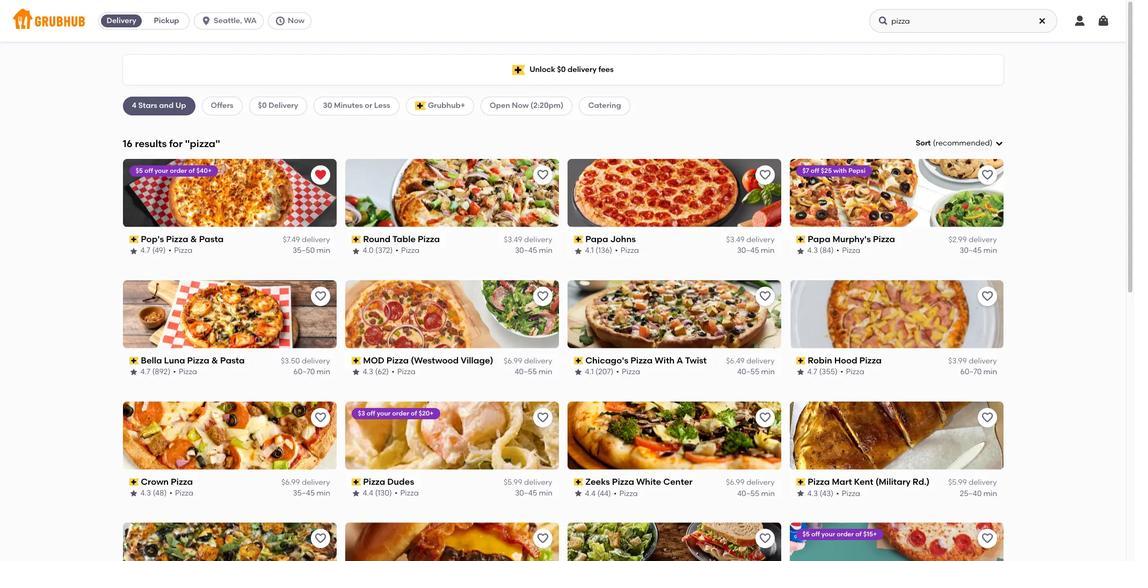 Task type: vqa. For each thing, say whether or not it's contained in the screenshot.
the right gallo.
no



Task type: describe. For each thing, give the bounding box(es) containing it.
(military
[[876, 477, 911, 487]]

delivery for crown pizza
[[302, 478, 330, 487]]

$20+
[[419, 410, 434, 417]]

4.1 for papa johns
[[585, 246, 594, 255]]

)
[[990, 139, 993, 148]]

(43)
[[820, 489, 834, 498]]

• for pizza dudes
[[395, 489, 398, 498]]

seattle, wa button
[[194, 12, 268, 30]]

delivery for pizza dudes
[[524, 478, 552, 487]]

25–40 min
[[960, 489, 997, 498]]

4.7 for pop's pizza & pasta
[[140, 246, 150, 255]]

twist
[[685, 355, 707, 366]]

bella luna pizza & pasta
[[141, 355, 245, 366]]

with
[[655, 355, 675, 366]]

subscription pass image for chicago's pizza with a twist
[[574, 357, 583, 365]]

pizza mart kent (military rd.)
[[808, 477, 930, 487]]

pizza down johns
[[621, 246, 639, 255]]

mart
[[832, 477, 852, 487]]

$6.99 delivery for mod pizza (westwood village)
[[504, 357, 552, 366]]

4.7 (49)
[[140, 246, 166, 255]]

pizza right murphy's at right top
[[873, 234, 895, 244]]

(2:20pm)
[[531, 101, 564, 110]]

(49)
[[152, 246, 166, 255]]

save this restaurant image for pizza mart kent (military rd.) logo
[[981, 411, 994, 424]]

min for pizza mart kent (military rd.)
[[983, 489, 997, 498]]

delivery for mod pizza (westwood village)
[[524, 357, 552, 366]]

sort
[[916, 139, 931, 148]]

svg image inside now 'button'
[[275, 16, 286, 26]]

4.3 for pizza mart kent (military rd.)
[[808, 489, 818, 498]]

pizza up 4.3 (43)
[[808, 477, 830, 487]]

save this restaurant image for zeeks pizza white center logo
[[759, 411, 772, 424]]

subscription pass image for round table pizza
[[352, 236, 361, 243]]

now inside now 'button'
[[288, 16, 305, 25]]

offers
[[211, 101, 233, 110]]

save this restaurant image for robin hood pizza
[[981, 290, 994, 303]]

min for pizza dudes
[[539, 489, 552, 498]]

$3.49 delivery for papa johns
[[726, 235, 775, 244]]

saved restaurant image
[[314, 169, 327, 181]]

wa
[[244, 16, 257, 25]]

16 results for "pizza"
[[123, 137, 220, 150]]

• pizza for zeeks pizza white center
[[614, 489, 638, 498]]

4.3 for crown pizza
[[140, 489, 151, 498]]

1 vertical spatial pasta
[[220, 355, 245, 366]]

pizza down hood
[[846, 368, 865, 377]]

pizza down "mart"
[[842, 489, 860, 498]]

robin hood pizza logo image
[[790, 280, 1004, 348]]

round table pizza logo image
[[345, 159, 559, 227]]

4.7 for bella luna pizza & pasta
[[140, 368, 150, 377]]

subscription pass image for pizza dudes
[[352, 478, 361, 486]]

4.3 (84)
[[808, 246, 834, 255]]

$6.49 delivery
[[726, 357, 775, 366]]

$5 off your order of $15+
[[803, 531, 877, 538]]

min for robin hood pizza
[[983, 368, 997, 377]]

up
[[175, 101, 186, 110]]

$3
[[358, 410, 365, 417]]

pizza right zeeks
[[612, 477, 634, 487]]

2 horizontal spatial your
[[822, 531, 835, 538]]

now button
[[268, 12, 316, 30]]

luna
[[164, 355, 185, 366]]

star icon image for papa johns
[[574, 247, 582, 255]]

min for pop's pizza & pasta
[[316, 246, 330, 255]]

chicago's
[[586, 355, 629, 366]]

order for dudes
[[392, 410, 409, 417]]

a
[[677, 355, 683, 366]]

$2.99 delivery
[[949, 235, 997, 244]]

• for bella luna pizza & pasta
[[173, 368, 176, 377]]

star icon image for round table pizza
[[352, 247, 360, 255]]

pizza right (62)
[[397, 368, 416, 377]]

0 horizontal spatial &
[[190, 234, 197, 244]]

subscription pass image for crown pizza
[[129, 478, 139, 486]]

0 horizontal spatial svg image
[[1038, 17, 1047, 25]]

minutes
[[334, 101, 363, 110]]

seattle, wa
[[214, 16, 257, 25]]

pickup
[[154, 16, 179, 25]]

papa for papa johns
[[586, 234, 608, 244]]

off down 4.3 (43)
[[811, 531, 820, 538]]

off for papa
[[811, 167, 820, 174]]

pizza down crown pizza on the bottom of the page
[[175, 489, 193, 498]]

35–45
[[293, 489, 315, 498]]

min for round table pizza
[[539, 246, 552, 255]]

min for zeeks pizza white center
[[761, 489, 775, 498]]

• for zeeks pizza white center
[[614, 489, 617, 498]]

4.0 (372)
[[363, 246, 393, 255]]

$3.50
[[281, 357, 300, 366]]

grubhub plus flag logo image for grubhub+
[[415, 102, 426, 110]]

min for bella luna pizza & pasta
[[316, 368, 330, 377]]

pizza right hood
[[860, 355, 882, 366]]

$6.99 for crown pizza
[[281, 478, 300, 487]]

min for crown pizza
[[316, 489, 330, 498]]

$5 for $5 off your order of $15+
[[803, 531, 810, 538]]

$5.99 for pizza dudes
[[504, 478, 522, 487]]

pop's pizza & pasta logo image
[[123, 159, 336, 227]]

delivery for papa johns
[[747, 235, 775, 244]]

star icon image for bella luna pizza & pasta
[[129, 368, 138, 377]]

pizza down the chicago's pizza with a twist
[[622, 368, 640, 377]]

save this restaurant button for robin hood pizza logo
[[978, 287, 997, 306]]

(130)
[[375, 489, 392, 498]]

for
[[169, 137, 183, 150]]

• pizza for mod pizza (westwood village)
[[392, 368, 416, 377]]

catering
[[588, 101, 621, 110]]

$6.99 for mod pizza (westwood village)
[[504, 357, 522, 366]]

$6.49
[[726, 357, 745, 366]]

robin hood pizza
[[808, 355, 882, 366]]

• pizza for papa johns
[[615, 246, 639, 255]]

bella
[[141, 355, 162, 366]]

• pizza for pop's pizza & pasta
[[168, 246, 192, 255]]

save this restaurant image for the bella luna pizza & pasta logo
[[314, 290, 327, 303]]

4.1 (136)
[[585, 246, 612, 255]]

30–45 for pizza dudes
[[515, 489, 537, 498]]

$7
[[803, 167, 809, 174]]

subscription pass image for mod pizza (westwood village)
[[352, 357, 361, 365]]

subscription pass image for pop's pizza & pasta
[[129, 236, 139, 243]]

pizza down table
[[401, 246, 420, 255]]

min for chicago's pizza with a twist
[[761, 368, 775, 377]]

kent
[[854, 477, 874, 487]]

$7.49
[[283, 235, 300, 244]]

35–50 min
[[292, 246, 330, 255]]

white
[[636, 477, 661, 487]]

4.0
[[363, 246, 374, 255]]

4.3 (48)
[[140, 489, 167, 498]]

Search for food, convenience, alcohol... search field
[[870, 9, 1058, 33]]

40–55 for zeeks pizza white center
[[737, 489, 759, 498]]

• for round table pizza
[[396, 246, 399, 255]]

robin
[[808, 355, 832, 366]]

• for chicago's pizza with a twist
[[616, 368, 619, 377]]

(372)
[[375, 246, 393, 255]]

rd.)
[[913, 477, 930, 487]]

$3.99 delivery
[[949, 357, 997, 366]]

pizza left with
[[631, 355, 653, 366]]

pizza down dudes
[[400, 489, 419, 498]]

saved restaurant button
[[311, 165, 330, 185]]

round
[[363, 234, 391, 244]]

star icon image for pizza mart kent (military rd.)
[[796, 489, 805, 498]]

pizza dudes logo image
[[345, 402, 559, 470]]

save this restaurant button for bj's restaurant & brewhouse logo at the left of the page
[[533, 529, 552, 549]]

$7.49 delivery
[[283, 235, 330, 244]]

4.4 for zeeks pizza white center
[[585, 489, 596, 498]]

30
[[323, 101, 332, 110]]

• pizza for pizza dudes
[[395, 489, 419, 498]]

(44)
[[597, 489, 611, 498]]

papa murphy's pizza
[[808, 234, 895, 244]]

star icon image for crown pizza
[[129, 489, 138, 498]]

star icon image for chicago's pizza with a twist
[[574, 368, 582, 377]]

30 minutes or less
[[323, 101, 390, 110]]

$3.49 for round table pizza
[[504, 235, 522, 244]]

min for mod pizza (westwood village)
[[539, 368, 552, 377]]

subscription pass image for zeeks pizza white center
[[574, 478, 583, 486]]

delivery for bella luna pizza & pasta
[[302, 357, 330, 366]]

(892)
[[152, 368, 170, 377]]

30–45 min for pizza dudes
[[515, 489, 552, 498]]

chicago's pizza with a twist
[[586, 355, 707, 366]]

7-eleven logo image
[[790, 523, 1004, 561]]

35–50
[[292, 246, 315, 255]]

save this restaurant image for mod pizza (westwood village)
[[536, 290, 549, 303]]

subscription pass image for bella luna pizza & pasta
[[129, 357, 139, 365]]

mod pizza (westwood village)
[[363, 355, 493, 366]]

unlock $0 delivery fees
[[530, 65, 614, 74]]

pickup button
[[144, 12, 189, 30]]

save this restaurant image for crown pizza
[[314, 411, 327, 424]]

fees
[[599, 65, 614, 74]]

order for pizza
[[170, 167, 187, 174]]

(
[[933, 139, 936, 148]]

pizza up (62)
[[387, 355, 409, 366]]

bella luna pizza & pasta logo image
[[123, 280, 336, 348]]

(136)
[[596, 246, 612, 255]]

40–55 min for zeeks pizza white center
[[737, 489, 775, 498]]

4.1 (207)
[[585, 368, 614, 377]]



Task type: locate. For each thing, give the bounding box(es) containing it.
40–55 min for chicago's pizza with a twist
[[737, 368, 775, 377]]

panera bread logo image
[[567, 523, 781, 561]]

1 horizontal spatial 60–70
[[960, 368, 982, 377]]

None field
[[916, 138, 1004, 149]]

1 vertical spatial $5
[[803, 531, 810, 538]]

pizza right pop's at the top left of the page
[[166, 234, 188, 244]]

1 $3.49 delivery from the left
[[504, 235, 552, 244]]

subscription pass image for robin hood pizza
[[796, 357, 806, 365]]

1 vertical spatial delivery
[[269, 101, 298, 110]]

• pizza down "mart"
[[836, 489, 860, 498]]

• right (44)
[[614, 489, 617, 498]]

4.7 for robin hood pizza
[[808, 368, 817, 377]]

$3.49 delivery
[[504, 235, 552, 244], [726, 235, 775, 244]]

• for crown pizza
[[169, 489, 172, 498]]

1 horizontal spatial of
[[411, 410, 417, 417]]

save this restaurant button for round table pizza logo
[[533, 165, 552, 185]]

your right $3
[[377, 410, 391, 417]]

johns
[[610, 234, 636, 244]]

pop's pizza & pasta
[[141, 234, 224, 244]]

1 horizontal spatial subscription pass image
[[796, 357, 806, 365]]

$0 right unlock
[[557, 65, 566, 74]]

save this restaurant button for chicago's pizza with a twist logo
[[755, 287, 775, 306]]

2 vertical spatial of
[[856, 531, 862, 538]]

0 vertical spatial your
[[155, 167, 168, 174]]

2 horizontal spatial $6.99 delivery
[[726, 478, 775, 487]]

• pizza down pop's pizza & pasta
[[168, 246, 192, 255]]

4.3 (43)
[[808, 489, 834, 498]]

• pizza for robin hood pizza
[[841, 368, 865, 377]]

1 vertical spatial $0
[[258, 101, 267, 110]]

recommended
[[936, 139, 990, 148]]

your for pizza
[[377, 410, 391, 417]]

60–70 min
[[293, 368, 330, 377], [960, 368, 997, 377]]

0 horizontal spatial 60–70
[[293, 368, 315, 377]]

2 papa from the left
[[808, 234, 831, 244]]

0 horizontal spatial now
[[288, 16, 305, 25]]

0 horizontal spatial $3.49 delivery
[[504, 235, 552, 244]]

40–55 for chicago's pizza with a twist
[[737, 368, 759, 377]]

0 horizontal spatial of
[[189, 167, 195, 174]]

1 horizontal spatial $6.99 delivery
[[504, 357, 552, 366]]

$3.49 delivery for round table pizza
[[504, 235, 552, 244]]

save this restaurant button for zeeks pizza white center logo
[[755, 408, 775, 427]]

zeeks
[[586, 477, 610, 487]]

save this restaurant button for pizza mart kent (military rd.) logo
[[978, 408, 997, 427]]

save this restaurant image for round table pizza
[[536, 169, 549, 181]]

$25
[[821, 167, 832, 174]]

papa
[[586, 234, 608, 244], [808, 234, 831, 244]]

save this restaurant image
[[981, 169, 994, 181], [314, 290, 327, 303], [536, 411, 549, 424], [759, 411, 772, 424], [981, 411, 994, 424], [759, 533, 772, 545]]

sort ( recommended )
[[916, 139, 993, 148]]

1 horizontal spatial $3.49
[[726, 235, 745, 244]]

your for pop's
[[155, 167, 168, 174]]

60–70 min down $3.99 delivery
[[960, 368, 997, 377]]

4
[[132, 101, 137, 110]]

4.4 (44)
[[585, 489, 611, 498]]

subscription pass image left papa murphy's pizza
[[796, 236, 806, 243]]

star icon image for zeeks pizza white center
[[574, 489, 582, 498]]

min for papa johns
[[761, 246, 775, 255]]

2 4.1 from the top
[[585, 368, 594, 377]]

"pizza"
[[185, 137, 220, 150]]

2 vertical spatial order
[[837, 531, 854, 538]]

• pizza for bella luna pizza & pasta
[[173, 368, 197, 377]]

2 60–70 min from the left
[[960, 368, 997, 377]]

0 horizontal spatial $5
[[136, 167, 143, 174]]

$3.99
[[949, 357, 967, 366]]

1 vertical spatial grubhub plus flag logo image
[[415, 102, 426, 110]]

• pizza for crown pizza
[[169, 489, 193, 498]]

subscription pass image left "mart"
[[796, 478, 806, 486]]

$5.99 delivery for pizza dudes
[[504, 478, 552, 487]]

• right the (48)
[[169, 489, 172, 498]]

now right open
[[512, 101, 529, 110]]

papa johns
[[586, 234, 636, 244]]

subscription pass image for pizza mart kent (military rd.)
[[796, 478, 806, 486]]

delivery left pickup at the left top
[[107, 16, 136, 25]]

• pizza for round table pizza
[[396, 246, 420, 255]]

4.4 down zeeks
[[585, 489, 596, 498]]

stars
[[138, 101, 157, 110]]

1 horizontal spatial svg image
[[1097, 15, 1110, 27]]

now
[[288, 16, 305, 25], [512, 101, 529, 110]]

0 horizontal spatial order
[[170, 167, 187, 174]]

1 horizontal spatial $3.49 delivery
[[726, 235, 775, 244]]

0 horizontal spatial $0
[[258, 101, 267, 110]]

• pizza down hood
[[841, 368, 865, 377]]

2 vertical spatial your
[[822, 531, 835, 538]]

$6.99 delivery for crown pizza
[[281, 478, 330, 487]]

pizza mart kent (military rd.) logo image
[[790, 402, 1004, 470]]

subscription pass image
[[129, 357, 139, 365], [796, 357, 806, 365]]

$2.99
[[949, 235, 967, 244]]

30–45 for papa johns
[[737, 246, 759, 255]]

4.4
[[363, 489, 373, 498], [585, 489, 596, 498]]

• pizza down bella luna pizza & pasta
[[173, 368, 197, 377]]

$15+
[[863, 531, 877, 538]]

svg image
[[1097, 15, 1110, 27], [1038, 17, 1047, 25]]

murphy's
[[833, 234, 871, 244]]

• pizza down johns
[[615, 246, 639, 255]]

delivery for papa murphy's pizza
[[969, 235, 997, 244]]

4.3 (62)
[[363, 368, 389, 377]]

1 subscription pass image from the left
[[129, 357, 139, 365]]

4.1 left (207)
[[585, 368, 594, 377]]

1 60–70 from the left
[[293, 368, 315, 377]]

$3 off your order of $20+
[[358, 410, 434, 417]]

• pizza for pizza mart kent (military rd.)
[[836, 489, 860, 498]]

pizza right table
[[418, 234, 440, 244]]

pizza down papa murphy's pizza
[[842, 246, 861, 255]]

2 horizontal spatial of
[[856, 531, 862, 538]]

0 horizontal spatial papa
[[586, 234, 608, 244]]

2 60–70 from the left
[[960, 368, 982, 377]]

delivery for round table pizza
[[524, 235, 552, 244]]

pizza dudes
[[363, 477, 414, 487]]

pasta down pop's pizza & pasta logo
[[199, 234, 224, 244]]

0 vertical spatial order
[[170, 167, 187, 174]]

0 horizontal spatial $3.49
[[504, 235, 522, 244]]

delivery inside button
[[107, 16, 136, 25]]

1 vertical spatial order
[[392, 410, 409, 417]]

order left $15+
[[837, 531, 854, 538]]

• pizza down zeeks pizza white center
[[614, 489, 638, 498]]

of for pizza
[[189, 167, 195, 174]]

pop's
[[141, 234, 164, 244]]

2 $3.49 from the left
[[726, 235, 745, 244]]

• pizza for papa murphy's pizza
[[837, 246, 861, 255]]

(westwood
[[411, 355, 459, 366]]

1 horizontal spatial 4.4
[[585, 489, 596, 498]]

zeeks pizza white center logo image
[[567, 402, 781, 470]]

4.4 for pizza dudes
[[363, 489, 373, 498]]

subscription pass image for papa johns
[[574, 236, 583, 243]]

0 horizontal spatial $6.99
[[281, 478, 300, 487]]

0 horizontal spatial $5.99 delivery
[[504, 478, 552, 487]]

2 $5.99 from the left
[[948, 478, 967, 487]]

0 horizontal spatial 4.4
[[363, 489, 373, 498]]

star icon image left the 4.7 (892)
[[129, 368, 138, 377]]

star icon image left the 4.3 (84)
[[796, 247, 805, 255]]

papa up the 4.3 (84)
[[808, 234, 831, 244]]

star icon image left 4.3 (43)
[[796, 489, 805, 498]]

pasta down the bella luna pizza & pasta logo
[[220, 355, 245, 366]]

• for papa murphy's pizza
[[837, 246, 840, 255]]

0 vertical spatial pasta
[[199, 234, 224, 244]]

• pizza right (62)
[[392, 368, 416, 377]]

30–45 min for papa johns
[[737, 246, 775, 255]]

30–45 min for papa murphy's pizza
[[960, 246, 997, 255]]

60–70 down $3.99 delivery
[[960, 368, 982, 377]]

60–70 for robin hood pizza
[[960, 368, 982, 377]]

$0
[[557, 65, 566, 74], [258, 101, 267, 110]]

& right luna
[[211, 355, 218, 366]]

&
[[190, 234, 197, 244], [211, 355, 218, 366]]

2 horizontal spatial order
[[837, 531, 854, 538]]

• pizza down papa murphy's pizza
[[837, 246, 861, 255]]

subscription pass image left robin
[[796, 357, 806, 365]]

2 subscription pass image from the left
[[796, 357, 806, 365]]

of left $15+
[[856, 531, 862, 538]]

0 vertical spatial of
[[189, 167, 195, 174]]

$6.99 for zeeks pizza white center
[[726, 478, 745, 487]]

star icon image left 4.3 (48)
[[129, 489, 138, 498]]

60–70 min for bella luna pizza & pasta
[[293, 368, 330, 377]]

star icon image
[[129, 247, 138, 255], [352, 247, 360, 255], [574, 247, 582, 255], [796, 247, 805, 255], [129, 368, 138, 377], [352, 368, 360, 377], [574, 368, 582, 377], [796, 368, 805, 377], [129, 489, 138, 498], [352, 489, 360, 498], [574, 489, 582, 498], [796, 489, 805, 498]]

1 horizontal spatial 60–70 min
[[960, 368, 997, 377]]

delivery left 30 at the left top
[[269, 101, 298, 110]]

order left $40+ at the left top of page
[[170, 167, 187, 174]]

mod pizza (westwood village) logo image
[[345, 280, 559, 348]]

subscription pass image left pizza dudes
[[352, 478, 361, 486]]

60–70 min down $3.50 delivery
[[293, 368, 330, 377]]

60–70 for bella luna pizza & pasta
[[293, 368, 315, 377]]

star icon image for pizza dudes
[[352, 489, 360, 498]]

0 horizontal spatial delivery
[[107, 16, 136, 25]]

(62)
[[375, 368, 389, 377]]

$5 down 4.3 (43)
[[803, 531, 810, 538]]

• pizza down table
[[396, 246, 420, 255]]

1 horizontal spatial grubhub plus flag logo image
[[512, 65, 525, 75]]

1 horizontal spatial $0
[[557, 65, 566, 74]]

$0 right offers
[[258, 101, 267, 110]]

1 $5.99 from the left
[[504, 478, 522, 487]]

• right '(136)'
[[615, 246, 618, 255]]

and
[[159, 101, 174, 110]]

or
[[365, 101, 372, 110]]

• right (84)
[[837, 246, 840, 255]]

35–45 min
[[293, 489, 330, 498]]

40–55 min
[[515, 368, 552, 377], [737, 368, 775, 377], [737, 489, 775, 498]]

• for pizza mart kent (military rd.)
[[836, 489, 839, 498]]

1 horizontal spatial $5.99 delivery
[[948, 478, 997, 487]]

subscription pass image left bella on the left bottom of the page
[[129, 357, 139, 365]]

bj's restaurant & brewhouse logo image
[[345, 523, 559, 561]]

grubhub plus flag logo image
[[512, 65, 525, 75], [415, 102, 426, 110]]

delivery button
[[99, 12, 144, 30]]

4.7 (355)
[[808, 368, 838, 377]]

subscription pass image left pop's at the top left of the page
[[129, 236, 139, 243]]

•
[[168, 246, 171, 255], [396, 246, 399, 255], [615, 246, 618, 255], [837, 246, 840, 255], [173, 368, 176, 377], [392, 368, 395, 377], [616, 368, 619, 377], [841, 368, 844, 377], [169, 489, 172, 498], [395, 489, 398, 498], [614, 489, 617, 498], [836, 489, 839, 498]]

none field containing sort
[[916, 138, 1004, 149]]

pizza down pop's pizza & pasta
[[174, 246, 192, 255]]

pizza right luna
[[187, 355, 209, 366]]

2 horizontal spatial $6.99
[[726, 478, 745, 487]]

open
[[490, 101, 510, 110]]

star icon image left 4.7 (355)
[[796, 368, 805, 377]]

• right (43)
[[836, 489, 839, 498]]

1 4.4 from the left
[[363, 489, 373, 498]]

pizza up 4.4 (130)
[[363, 477, 385, 487]]

30–45 for round table pizza
[[515, 246, 537, 255]]

1 horizontal spatial $6.99
[[504, 357, 522, 366]]

0 horizontal spatial your
[[155, 167, 168, 174]]

1 horizontal spatial $5
[[803, 531, 810, 538]]

of left $40+ at the left top of page
[[189, 167, 195, 174]]

chicago's pizza with a twist logo image
[[567, 280, 781, 348]]

crown pizza
[[141, 477, 193, 487]]

4.3 left (43)
[[808, 489, 818, 498]]

$5 off your order of $40+
[[136, 167, 212, 174]]

60–70 min for robin hood pizza
[[960, 368, 997, 377]]

1 4.1 from the top
[[585, 246, 594, 255]]

4.7 (892)
[[140, 368, 170, 377]]

• right (49)
[[168, 246, 171, 255]]

of for dudes
[[411, 410, 417, 417]]

2 $5.99 delivery from the left
[[948, 478, 997, 487]]

subscription pass image
[[129, 236, 139, 243], [352, 236, 361, 243], [574, 236, 583, 243], [796, 236, 806, 243], [352, 357, 361, 365], [574, 357, 583, 365], [129, 478, 139, 486], [352, 478, 361, 486], [574, 478, 583, 486], [796, 478, 806, 486]]

$0 delivery
[[258, 101, 298, 110]]

1 horizontal spatial your
[[377, 410, 391, 417]]

• pizza for chicago's pizza with a twist
[[616, 368, 640, 377]]

of left $20+
[[411, 410, 417, 417]]

1 horizontal spatial order
[[392, 410, 409, 417]]

$5.99 delivery for pizza mart kent (military rd.)
[[948, 478, 997, 487]]

0 horizontal spatial 60–70 min
[[293, 368, 330, 377]]

star icon image left 4.1 (207)
[[574, 368, 582, 377]]

off for pop's
[[144, 167, 153, 174]]

25–40
[[960, 489, 982, 498]]

• for mod pizza (westwood village)
[[392, 368, 395, 377]]

pizza down zeeks pizza white center
[[620, 489, 638, 498]]

subscription pass image left round
[[352, 236, 361, 243]]

40–55 min for mod pizza (westwood village)
[[515, 368, 552, 377]]

seattle,
[[214, 16, 242, 25]]

star icon image left 4.3 (62)
[[352, 368, 360, 377]]

grubhub plus flag logo image left unlock
[[512, 65, 525, 75]]

4.1 left '(136)'
[[585, 246, 594, 255]]

main navigation navigation
[[0, 0, 1126, 42]]

star icon image left 4.4 (130)
[[352, 489, 360, 498]]

save this restaurant button for "crown pizza logo"
[[311, 408, 330, 427]]

1 papa from the left
[[586, 234, 608, 244]]

off for pizza
[[367, 410, 375, 417]]

1 horizontal spatial now
[[512, 101, 529, 110]]

4 stars and up
[[132, 101, 186, 110]]

pizza right crown
[[171, 477, 193, 487]]

save this restaurant image for chicago's pizza with a twist
[[759, 290, 772, 303]]

$5 for $5 off your order of $40+
[[136, 167, 143, 174]]

papa for papa murphy's pizza
[[808, 234, 831, 244]]

off right $7
[[811, 167, 820, 174]]

• down round table pizza
[[396, 246, 399, 255]]

delivery
[[568, 65, 597, 74], [302, 235, 330, 244], [524, 235, 552, 244], [747, 235, 775, 244], [969, 235, 997, 244], [302, 357, 330, 366], [524, 357, 552, 366], [747, 357, 775, 366], [969, 357, 997, 366], [302, 478, 330, 487], [524, 478, 552, 487], [747, 478, 775, 487], [969, 478, 997, 487]]

1 vertical spatial of
[[411, 410, 417, 417]]

4.3 for papa murphy's pizza
[[808, 246, 818, 255]]

open now (2:20pm)
[[490, 101, 564, 110]]

1 vertical spatial &
[[211, 355, 218, 366]]

0 vertical spatial $5
[[136, 167, 143, 174]]

delivery for pizza mart kent (military rd.)
[[969, 478, 997, 487]]

2 $3.49 delivery from the left
[[726, 235, 775, 244]]

0 horizontal spatial $5.99
[[504, 478, 522, 487]]

1 horizontal spatial &
[[211, 355, 218, 366]]

papa johns logo image
[[567, 159, 781, 227]]

save this restaurant image for the panera bread logo
[[759, 533, 772, 545]]

1 60–70 min from the left
[[293, 368, 330, 377]]

4.3 left (84)
[[808, 246, 818, 255]]

1 horizontal spatial $5.99
[[948, 478, 967, 487]]

$6.99
[[504, 357, 522, 366], [281, 478, 300, 487], [726, 478, 745, 487]]

grubhub plus flag logo image for unlock $0 delivery fees
[[512, 65, 525, 75]]

0 vertical spatial grubhub plus flag logo image
[[512, 65, 525, 75]]

pasta
[[199, 234, 224, 244], [220, 355, 245, 366]]

star icon image left the 4.4 (44)
[[574, 489, 582, 498]]

star icon image left 4.0 at top
[[352, 247, 360, 255]]

$5 down "results"
[[136, 167, 143, 174]]

save this restaurant button for papa johns logo on the right of page
[[755, 165, 775, 185]]

crown pizza logo image
[[123, 402, 336, 470]]

now right wa at the left top of page
[[288, 16, 305, 25]]

• right (207)
[[616, 368, 619, 377]]

1 vertical spatial 4.1
[[585, 368, 594, 377]]

delivery for pop's pizza & pasta
[[302, 235, 330, 244]]

0 vertical spatial $0
[[557, 65, 566, 74]]

$5.99 delivery
[[504, 478, 552, 487], [948, 478, 997, 487]]

$5.99 for pizza mart kent (military rd.)
[[948, 478, 967, 487]]

with
[[834, 167, 847, 174]]

$6.99 delivery for zeeks pizza white center
[[726, 478, 775, 487]]

30–45
[[515, 246, 537, 255], [737, 246, 759, 255], [960, 246, 982, 255], [515, 489, 537, 498]]

• for robin hood pizza
[[841, 368, 844, 377]]

0 horizontal spatial $6.99 delivery
[[281, 478, 330, 487]]

papa murphy's pizza logo image
[[790, 159, 1004, 227]]

4.3 left the (48)
[[140, 489, 151, 498]]

• down dudes
[[395, 489, 398, 498]]

unlock
[[530, 65, 555, 74]]

• down luna
[[173, 368, 176, 377]]

subscription pass image for papa murphy's pizza
[[796, 236, 806, 243]]

hood
[[834, 355, 858, 366]]

0 horizontal spatial subscription pass image
[[129, 357, 139, 365]]

$5
[[136, 167, 143, 174], [803, 531, 810, 538]]

subscription pass image left the chicago's
[[574, 357, 583, 365]]

2 4.4 from the left
[[585, 489, 596, 498]]

4.4 (130)
[[363, 489, 392, 498]]

• for papa johns
[[615, 246, 618, 255]]

min
[[316, 246, 330, 255], [539, 246, 552, 255], [761, 246, 775, 255], [983, 246, 997, 255], [316, 368, 330, 377], [539, 368, 552, 377], [761, 368, 775, 377], [983, 368, 997, 377], [316, 489, 330, 498], [539, 489, 552, 498], [761, 489, 775, 498], [983, 489, 997, 498]]

1 $5.99 delivery from the left
[[504, 478, 552, 487]]

40–55 for mod pizza (westwood village)
[[515, 368, 537, 377]]

subscription pass image left crown
[[129, 478, 139, 486]]

0 vertical spatial 4.1
[[585, 246, 594, 255]]

subscription pass image left mod
[[352, 357, 361, 365]]

svg image inside seattle, wa button
[[201, 16, 212, 26]]

30–45 min
[[515, 246, 552, 255], [737, 246, 775, 255], [960, 246, 997, 255], [515, 489, 552, 498]]

save this restaurant image for papa johns
[[759, 169, 772, 181]]

papa up 4.1 (136)
[[586, 234, 608, 244]]

less
[[374, 101, 390, 110]]

0 vertical spatial now
[[288, 16, 305, 25]]

1 $3.49 from the left
[[504, 235, 522, 244]]

$3.50 delivery
[[281, 357, 330, 366]]

dudes
[[387, 477, 414, 487]]

pepsi
[[849, 167, 866, 174]]

1 vertical spatial now
[[512, 101, 529, 110]]

0 vertical spatial delivery
[[107, 16, 136, 25]]

1 horizontal spatial delivery
[[269, 101, 298, 110]]

order left $20+
[[392, 410, 409, 417]]

• pizza down the chicago's pizza with a twist
[[616, 368, 640, 377]]

svg image inside field
[[995, 139, 1004, 148]]

4.7 down pop's at the top left of the page
[[140, 246, 150, 255]]

off right $3
[[367, 410, 375, 417]]

save this restaurant image
[[536, 169, 549, 181], [759, 169, 772, 181], [536, 290, 549, 303], [759, 290, 772, 303], [981, 290, 994, 303], [314, 411, 327, 424], [314, 533, 327, 545], [536, 533, 549, 545], [981, 533, 994, 545]]

your
[[155, 167, 168, 174], [377, 410, 391, 417], [822, 531, 835, 538]]

4.7 down robin
[[808, 368, 817, 377]]

round table pizza
[[363, 234, 440, 244]]

1 vertical spatial your
[[377, 410, 391, 417]]

4.4 left (130)
[[363, 489, 373, 498]]

(355)
[[819, 368, 838, 377]]

$3.49
[[504, 235, 522, 244], [726, 235, 745, 244]]

star icon image for pop's pizza & pasta
[[129, 247, 138, 255]]

star icon image left the "4.7 (49)"
[[129, 247, 138, 255]]

0 vertical spatial &
[[190, 234, 197, 244]]

tandoori slice logo image
[[123, 523, 336, 561]]

$40+
[[196, 167, 212, 174]]

your down 16 results for "pizza"
[[155, 167, 168, 174]]

star icon image left 4.1 (136)
[[574, 247, 582, 255]]

results
[[135, 137, 167, 150]]

• down robin hood pizza
[[841, 368, 844, 377]]

(207)
[[596, 368, 614, 377]]

svg image
[[1074, 15, 1087, 27], [201, 16, 212, 26], [275, 16, 286, 26], [878, 16, 889, 26], [995, 139, 1004, 148]]

(84)
[[820, 246, 834, 255]]

1 horizontal spatial papa
[[808, 234, 831, 244]]

min for papa murphy's pizza
[[983, 246, 997, 255]]

delivery for robin hood pizza
[[969, 357, 997, 366]]

$5.99
[[504, 478, 522, 487], [948, 478, 967, 487]]

30–45 for papa murphy's pizza
[[960, 246, 982, 255]]

0 horizontal spatial grubhub plus flag logo image
[[415, 102, 426, 110]]

pizza down bella luna pizza & pasta
[[179, 368, 197, 377]]

• right (62)
[[392, 368, 395, 377]]



